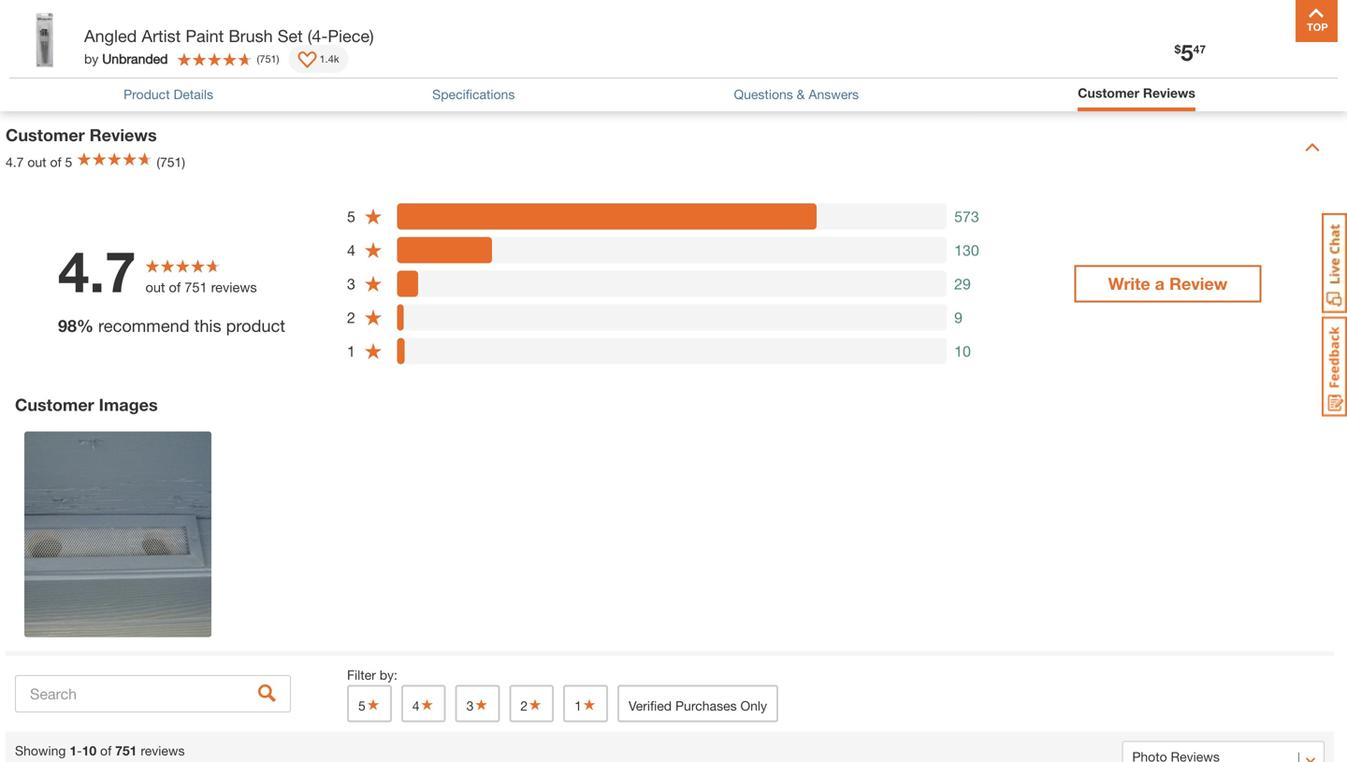 Task type: vqa. For each thing, say whether or not it's contained in the screenshot.
the topmost Trees
no



Task type: locate. For each thing, give the bounding box(es) containing it.
1 vertical spatial customer reviews
[[6, 125, 157, 145]]

0 horizontal spatial 4
[[347, 241, 356, 259]]

1 vertical spatial reviews
[[90, 125, 157, 145]]

2 horizontal spatial 1
[[575, 699, 582, 714]]

top button
[[1296, 0, 1338, 42]]

2 button
[[509, 686, 554, 723]]

1 vertical spatial of
[[169, 279, 181, 295]]

& inside "questions & answers 8 questions"
[[92, 48, 103, 68]]

0 vertical spatial reviews
[[211, 279, 257, 295]]

reviews down $ at the right
[[1144, 85, 1196, 101]]

3 star symbol image from the left
[[582, 699, 597, 712]]

1 vertical spatial reviews
[[141, 744, 185, 759]]

customer
[[1078, 85, 1140, 101], [6, 125, 85, 145], [15, 395, 94, 415]]

questions & answers 8 questions
[[6, 48, 177, 93]]

answers
[[108, 48, 177, 68], [809, 86, 859, 102]]

1 horizontal spatial 2
[[521, 699, 528, 714]]

customer reviews up 4.7 out of 5
[[6, 125, 157, 145]]

3 star icon image from the top
[[364, 275, 383, 293]]

set
[[278, 26, 303, 46]]

0 horizontal spatial customer reviews
[[6, 125, 157, 145]]

angled
[[84, 26, 137, 46]]

751 right -
[[115, 744, 137, 759]]

2 star symbol image from the left
[[528, 699, 543, 712]]

0 vertical spatial 4
[[347, 241, 356, 259]]

customer reviews
[[1078, 85, 1196, 101], [6, 125, 157, 145]]

product details
[[124, 86, 213, 102]]

0 vertical spatial 4.7
[[6, 154, 24, 170]]

0 vertical spatial &
[[92, 48, 103, 68]]

this
[[194, 316, 221, 336]]

of
[[50, 154, 61, 170], [169, 279, 181, 295], [100, 744, 112, 759]]

piece)
[[328, 26, 374, 46]]

product
[[124, 86, 170, 102]]

1 vertical spatial answers
[[809, 86, 859, 102]]

1 horizontal spatial 10
[[955, 343, 971, 360]]

1 vertical spatial 2
[[521, 699, 528, 714]]

4 star icon image from the top
[[364, 309, 383, 327]]

star symbol image inside '4' button
[[420, 699, 435, 712]]

0 vertical spatial customer
[[1078, 85, 1140, 101]]

1 star icon image from the top
[[364, 207, 383, 226]]

&
[[92, 48, 103, 68], [797, 86, 805, 102]]

2
[[347, 309, 356, 327], [521, 699, 528, 714]]

only
[[741, 699, 767, 714]]

10 down 9
[[955, 343, 971, 360]]

1 vertical spatial customer
[[6, 125, 85, 145]]

star symbol image left 3 button
[[420, 699, 435, 712]]

customer reviews down $ at the right
[[1078, 85, 1196, 101]]

1 vertical spatial 10
[[82, 744, 97, 759]]

2 star symbol image from the left
[[474, 699, 489, 712]]

-
[[77, 744, 82, 759]]

0 horizontal spatial reviews
[[90, 125, 157, 145]]

questions & answers
[[734, 86, 859, 102]]

1 horizontal spatial star symbol image
[[528, 699, 543, 712]]

star symbol image for 3
[[474, 699, 489, 712]]

0 horizontal spatial star symbol image
[[366, 699, 381, 712]]

product image image
[[14, 9, 75, 70]]

1 horizontal spatial answers
[[809, 86, 859, 102]]

0 horizontal spatial 4.7
[[6, 154, 24, 170]]

reviews up product
[[211, 279, 257, 295]]

verified purchases only
[[629, 699, 767, 714]]

star symbol image inside 1 button
[[582, 699, 597, 712]]

star symbol image left 1 button
[[528, 699, 543, 712]]

star symbol image
[[420, 699, 435, 712], [528, 699, 543, 712], [582, 699, 597, 712]]

5 star icon image from the top
[[364, 342, 383, 361]]

5
[[1181, 39, 1194, 66], [65, 154, 72, 170], [347, 208, 356, 226], [358, 699, 366, 714]]

a
[[1156, 274, 1165, 294]]

out
[[27, 154, 46, 170], [145, 279, 165, 295]]

3
[[347, 275, 356, 293], [467, 699, 474, 714]]

1 star symbol image from the left
[[366, 699, 381, 712]]

& for questions & answers 8 questions
[[92, 48, 103, 68]]

1 vertical spatial 3
[[467, 699, 474, 714]]

1 vertical spatial 1
[[575, 699, 582, 714]]

4.7 up %
[[58, 238, 136, 304]]

2 inside 2 "button"
[[521, 699, 528, 714]]

star symbol image for 4
[[420, 699, 435, 712]]

product details button
[[124, 85, 213, 104], [124, 85, 213, 104]]

reviews
[[1144, 85, 1196, 101], [90, 125, 157, 145]]

star symbol image right 2 "button"
[[582, 699, 597, 712]]

10 right showing
[[82, 744, 97, 759]]

0 horizontal spatial 1
[[70, 744, 77, 759]]

( 751 )
[[257, 53, 279, 65]]

751 down brush
[[260, 53, 277, 65]]

artist
[[142, 26, 181, 46]]

star symbol image down the filter by:
[[366, 699, 381, 712]]

star symbol image
[[366, 699, 381, 712], [474, 699, 489, 712]]

0 horizontal spatial of
[[50, 154, 61, 170]]

images
[[99, 395, 158, 415]]

star symbol image inside 3 button
[[474, 699, 489, 712]]

1 vertical spatial 4.7
[[58, 238, 136, 304]]

1 horizontal spatial 4.7
[[58, 238, 136, 304]]

star symbol image inside 2 "button"
[[528, 699, 543, 712]]

0 horizontal spatial 2
[[347, 309, 356, 327]]

1
[[347, 343, 356, 360], [575, 699, 582, 714], [70, 744, 77, 759]]

1 star symbol image from the left
[[420, 699, 435, 712]]

by:
[[380, 668, 398, 683]]

751
[[260, 53, 277, 65], [185, 279, 207, 295], [115, 744, 137, 759]]

0 horizontal spatial 10
[[82, 744, 97, 759]]

0 vertical spatial customer reviews
[[1078, 85, 1196, 101]]

1 horizontal spatial star symbol image
[[474, 699, 489, 712]]

star icon image for 1
[[364, 342, 383, 361]]

1 horizontal spatial 4
[[413, 699, 420, 714]]

showing
[[15, 744, 66, 759]]

1 vertical spatial out
[[145, 279, 165, 295]]

5 button
[[347, 686, 392, 723]]

1 vertical spatial 751
[[185, 279, 207, 295]]

4.7 for 4.7 out of 5
[[6, 154, 24, 170]]

0 vertical spatial of
[[50, 154, 61, 170]]

0 vertical spatial out
[[27, 154, 46, 170]]

1 horizontal spatial reviews
[[1144, 85, 1196, 101]]

0 vertical spatial reviews
[[1144, 85, 1196, 101]]

specifications
[[433, 86, 515, 102]]

2 star icon image from the top
[[364, 241, 383, 260]]

1 horizontal spatial &
[[797, 86, 805, 102]]

4.7 down '8'
[[6, 154, 24, 170]]

130
[[955, 241, 980, 259]]

star icon image for 5
[[364, 207, 383, 226]]

2 vertical spatial 751
[[115, 744, 137, 759]]

0 vertical spatial 3
[[347, 275, 356, 293]]

reviews down search text field
[[141, 744, 185, 759]]

reviews
[[211, 279, 257, 295], [141, 744, 185, 759]]

review
[[1170, 274, 1228, 294]]

1 button
[[564, 686, 608, 723]]

star symbol image for 5
[[366, 699, 381, 712]]

0 horizontal spatial star symbol image
[[420, 699, 435, 712]]

write
[[1109, 274, 1151, 294]]

3 button
[[455, 686, 500, 723]]

1 vertical spatial 4
[[413, 699, 420, 714]]

2 horizontal spatial star symbol image
[[582, 699, 597, 712]]

star symbol image left 2 "button"
[[474, 699, 489, 712]]

questions
[[6, 48, 87, 68], [17, 78, 76, 93], [734, 86, 793, 102]]

answers for questions & answers
[[809, 86, 859, 102]]

star icon image for 2
[[364, 309, 383, 327]]

by
[[84, 51, 99, 66]]

specifications button
[[433, 85, 515, 104], [433, 85, 515, 104]]

1 vertical spatial &
[[797, 86, 805, 102]]

0 vertical spatial answers
[[108, 48, 177, 68]]

1 horizontal spatial of
[[100, 744, 112, 759]]

star symbol image inside 5 button
[[366, 699, 381, 712]]

0 horizontal spatial answers
[[108, 48, 177, 68]]

questions & answers button
[[734, 85, 859, 104], [734, 85, 859, 104]]

4
[[347, 241, 356, 259], [413, 699, 420, 714]]

98
[[58, 316, 77, 336]]

2 horizontal spatial 751
[[260, 53, 277, 65]]

0 vertical spatial 1
[[347, 343, 356, 360]]

answers inside "questions & answers 8 questions"
[[108, 48, 177, 68]]

1 horizontal spatial 1
[[347, 343, 356, 360]]

star icon image
[[364, 207, 383, 226], [364, 241, 383, 260], [364, 275, 383, 293], [364, 309, 383, 327], [364, 342, 383, 361]]

4.7
[[6, 154, 24, 170], [58, 238, 136, 304]]

0 horizontal spatial &
[[92, 48, 103, 68]]

0 vertical spatial 10
[[955, 343, 971, 360]]

1 horizontal spatial 3
[[467, 699, 474, 714]]

751 up 'this'
[[185, 279, 207, 295]]

& for questions & answers
[[797, 86, 805, 102]]

10
[[955, 343, 971, 360], [82, 744, 97, 759]]

reviews down product
[[90, 125, 157, 145]]

customer reviews button
[[1078, 83, 1196, 107], [1078, 83, 1196, 103]]

Search text field
[[15, 676, 291, 713]]

write a review
[[1109, 274, 1228, 294]]

2 vertical spatial 1
[[70, 744, 77, 759]]

1 horizontal spatial 751
[[185, 279, 207, 295]]

(751)
[[157, 154, 185, 170]]

brush
[[229, 26, 273, 46]]



Task type: describe. For each thing, give the bounding box(es) containing it.
filter by:
[[347, 668, 398, 683]]

star symbol image for 1
[[582, 699, 597, 712]]

0 horizontal spatial reviews
[[141, 744, 185, 759]]

paint
[[186, 26, 224, 46]]

filter
[[347, 668, 376, 683]]

details
[[174, 86, 213, 102]]

star icon image for 3
[[364, 275, 383, 293]]

1 horizontal spatial out
[[145, 279, 165, 295]]

)
[[277, 53, 279, 65]]

3 inside button
[[467, 699, 474, 714]]

recommend
[[98, 316, 190, 336]]

4.7 out of 5
[[6, 154, 72, 170]]

98 % recommend this product
[[58, 316, 285, 336]]

display image
[[298, 51, 317, 70]]

8
[[6, 78, 13, 93]]

customer images
[[15, 395, 158, 415]]

feedback link image
[[1322, 316, 1348, 417]]

1.4k
[[320, 53, 339, 65]]

verified
[[629, 699, 672, 714]]

questions for questions & answers 8 questions
[[6, 48, 87, 68]]

0 vertical spatial 751
[[260, 53, 277, 65]]

star icon image for 4
[[364, 241, 383, 260]]

47
[[1194, 43, 1206, 56]]

$
[[1175, 43, 1181, 56]]

star symbol image for 2
[[528, 699, 543, 712]]

live chat image
[[1322, 213, 1348, 314]]

29
[[955, 275, 971, 293]]

5 inside button
[[358, 699, 366, 714]]

$ 5 47
[[1175, 39, 1206, 66]]

4.7 for 4.7
[[58, 238, 136, 304]]

answers for questions & answers 8 questions
[[108, 48, 177, 68]]

caret image
[[1306, 140, 1321, 155]]

573
[[955, 208, 980, 226]]

0 horizontal spatial 751
[[115, 744, 137, 759]]

questions for questions & answers
[[734, 86, 793, 102]]

showing 1 - 10 of 751 reviews
[[15, 744, 185, 759]]

verified purchases only button
[[618, 686, 779, 723]]

%
[[77, 316, 94, 336]]

1 horizontal spatial customer reviews
[[1078, 85, 1196, 101]]

out of 751 reviews
[[145, 279, 257, 295]]

1.4k button
[[289, 45, 349, 73]]

2 vertical spatial customer
[[15, 395, 94, 415]]

4 button
[[401, 686, 446, 723]]

(
[[257, 53, 260, 65]]

4 inside button
[[413, 699, 420, 714]]

purchases
[[676, 699, 737, 714]]

write a review button
[[1075, 265, 1262, 303]]

1 horizontal spatial reviews
[[211, 279, 257, 295]]

1 inside button
[[575, 699, 582, 714]]

0 horizontal spatial out
[[27, 154, 46, 170]]

product
[[226, 316, 285, 336]]

(4-
[[308, 26, 328, 46]]

angled artist paint brush set (4-piece)
[[84, 26, 374, 46]]

9
[[955, 309, 963, 327]]

2 horizontal spatial of
[[169, 279, 181, 295]]

0 horizontal spatial 3
[[347, 275, 356, 293]]

2 vertical spatial of
[[100, 744, 112, 759]]

by unbranded
[[84, 51, 168, 66]]

0 vertical spatial 2
[[347, 309, 356, 327]]

unbranded
[[102, 51, 168, 66]]



